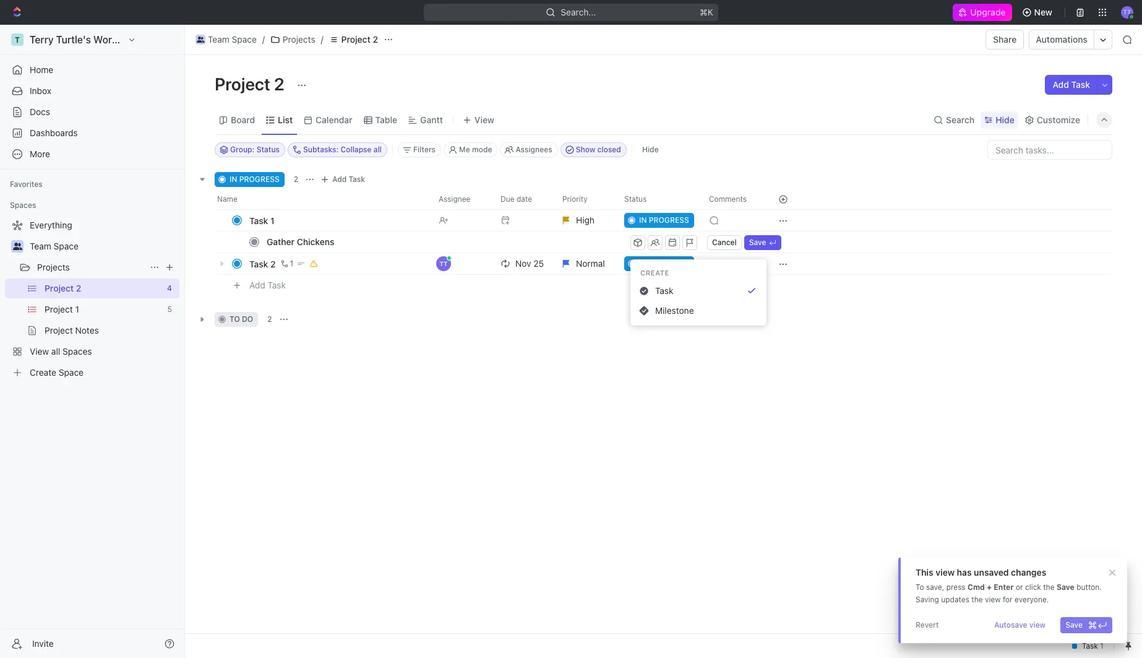 Task type: locate. For each thing, give the bounding box(es) containing it.
team right user group icon
[[208, 34, 230, 45]]

0 horizontal spatial team space
[[30, 241, 79, 251]]

0 vertical spatial team
[[208, 34, 230, 45]]

milestone
[[656, 305, 694, 316]]

save button down button.
[[1061, 617, 1113, 633]]

view down everyone.
[[1030, 620, 1046, 630]]

add task
[[1053, 79, 1091, 90], [333, 175, 365, 184], [249, 280, 286, 290]]

view for this
[[936, 567, 955, 578]]

1 horizontal spatial team space link
[[193, 32, 260, 47]]

dashboards
[[30, 128, 78, 138]]

0 horizontal spatial 1
[[271, 215, 275, 226]]

0 vertical spatial project
[[341, 34, 371, 45]]

the
[[1044, 582, 1055, 592], [972, 595, 983, 604]]

button.
[[1077, 582, 1102, 592]]

0 vertical spatial projects link
[[267, 32, 319, 47]]

1 vertical spatial team
[[30, 241, 51, 251]]

tree containing team space
[[5, 215, 180, 383]]

task 1 link
[[246, 211, 429, 229]]

view up save,
[[936, 567, 955, 578]]

save
[[749, 237, 767, 247], [1057, 582, 1075, 592], [1066, 620, 1083, 630]]

0 horizontal spatial space
[[54, 241, 79, 251]]

press
[[947, 582, 966, 592]]

1 vertical spatial space
[[54, 241, 79, 251]]

1 horizontal spatial project 2
[[341, 34, 378, 45]]

save button
[[744, 235, 782, 250], [1061, 617, 1113, 633]]

project 2
[[341, 34, 378, 45], [215, 74, 288, 94]]

1 vertical spatial add task button
[[318, 172, 370, 187]]

space right user group icon
[[232, 34, 257, 45]]

favorites
[[10, 180, 43, 189]]

0 horizontal spatial projects
[[37, 262, 70, 272]]

1 horizontal spatial add task button
[[318, 172, 370, 187]]

0 horizontal spatial add
[[249, 280, 265, 290]]

home
[[30, 64, 53, 75]]

cmd
[[968, 582, 985, 592]]

add task button up task 1 link
[[318, 172, 370, 187]]

1 vertical spatial team space link
[[30, 236, 177, 256]]

team space link
[[193, 32, 260, 47], [30, 236, 177, 256]]

add
[[1053, 79, 1070, 90], [333, 175, 347, 184], [249, 280, 265, 290]]

1 down progress
[[271, 215, 275, 226]]

task down 1 button
[[268, 280, 286, 290]]

1 horizontal spatial hide
[[996, 114, 1015, 125]]

task button
[[636, 281, 762, 301]]

the right click
[[1044, 582, 1055, 592]]

1 horizontal spatial add
[[333, 175, 347, 184]]

add up customize
[[1053, 79, 1070, 90]]

save down button.
[[1066, 620, 1083, 630]]

board link
[[228, 111, 255, 128]]

0 vertical spatial team space
[[208, 34, 257, 45]]

click
[[1026, 582, 1042, 592]]

1 horizontal spatial /
[[321, 34, 324, 45]]

invite
[[32, 638, 54, 648]]

inbox link
[[5, 81, 180, 101]]

save left button.
[[1057, 582, 1075, 592]]

add task up task 1 link
[[333, 175, 365, 184]]

share
[[994, 34, 1017, 45]]

projects inside tree
[[37, 262, 70, 272]]

0 vertical spatial 1
[[271, 215, 275, 226]]

1 horizontal spatial projects link
[[267, 32, 319, 47]]

new
[[1035, 7, 1053, 17]]

0 horizontal spatial project
[[215, 74, 270, 94]]

project inside 'link'
[[341, 34, 371, 45]]

1 horizontal spatial project
[[341, 34, 371, 45]]

1 vertical spatial team space
[[30, 241, 79, 251]]

task 2
[[249, 258, 276, 269]]

0 vertical spatial save
[[749, 237, 767, 247]]

save right cancel
[[749, 237, 767, 247]]

project
[[341, 34, 371, 45], [215, 74, 270, 94]]

add task button down 'task 2' on the left top
[[244, 278, 291, 293]]

table
[[376, 114, 398, 125]]

0 horizontal spatial team space link
[[30, 236, 177, 256]]

0 horizontal spatial team
[[30, 241, 51, 251]]

0 horizontal spatial project 2
[[215, 74, 288, 94]]

view inside button
[[1030, 620, 1046, 630]]

space
[[232, 34, 257, 45], [54, 241, 79, 251]]

tree
[[5, 215, 180, 383]]

new button
[[1017, 2, 1060, 22]]

revert button
[[911, 617, 944, 633]]

in progress
[[230, 175, 280, 184]]

1 vertical spatial add task
[[333, 175, 365, 184]]

0 vertical spatial view
[[936, 567, 955, 578]]

2 / from the left
[[321, 34, 324, 45]]

/
[[262, 34, 265, 45], [321, 34, 324, 45]]

1 horizontal spatial team space
[[208, 34, 257, 45]]

team space right user group image
[[30, 241, 79, 251]]

saving
[[916, 595, 940, 604]]

1 horizontal spatial 1
[[290, 259, 294, 268]]

view
[[936, 567, 955, 578], [985, 595, 1001, 604], [1030, 620, 1046, 630]]

0 vertical spatial project 2
[[341, 34, 378, 45]]

2 vertical spatial view
[[1030, 620, 1046, 630]]

1 vertical spatial add
[[333, 175, 347, 184]]

add task button up customize
[[1046, 75, 1098, 95]]

search
[[946, 114, 975, 125]]

team space inside tree
[[30, 241, 79, 251]]

calendar
[[316, 114, 353, 125]]

1 right 'task 2' on the left top
[[290, 259, 294, 268]]

add task down 'task 2' on the left top
[[249, 280, 286, 290]]

0 horizontal spatial add task
[[249, 280, 286, 290]]

0 horizontal spatial save button
[[744, 235, 782, 250]]

1 horizontal spatial the
[[1044, 582, 1055, 592]]

save button right cancel button
[[744, 235, 782, 250]]

add up task 1 link
[[333, 175, 347, 184]]

sidebar navigation
[[0, 25, 185, 658]]

0 horizontal spatial hide
[[642, 145, 659, 154]]

view down +
[[985, 595, 1001, 604]]

revert
[[916, 620, 939, 630]]

hide
[[996, 114, 1015, 125], [642, 145, 659, 154]]

1 vertical spatial projects link
[[37, 258, 145, 277]]

2 vertical spatial add task button
[[244, 278, 291, 293]]

search button
[[930, 111, 979, 128]]

2 inside 'link'
[[373, 34, 378, 45]]

0 horizontal spatial view
[[936, 567, 955, 578]]

everyone.
[[1015, 595, 1049, 604]]

1 vertical spatial 1
[[290, 259, 294, 268]]

2 horizontal spatial add
[[1053, 79, 1070, 90]]

1 horizontal spatial projects
[[283, 34, 315, 45]]

hide button
[[981, 111, 1019, 128]]

2 vertical spatial add task
[[249, 280, 286, 290]]

0 horizontal spatial /
[[262, 34, 265, 45]]

1 vertical spatial view
[[985, 595, 1001, 604]]

0 vertical spatial add task
[[1053, 79, 1091, 90]]

task down create
[[656, 285, 674, 296]]

1 horizontal spatial save button
[[1061, 617, 1113, 633]]

list link
[[276, 111, 293, 128]]

0 vertical spatial add task button
[[1046, 75, 1098, 95]]

1 vertical spatial save button
[[1061, 617, 1113, 633]]

the down cmd
[[972, 595, 983, 604]]

1
[[271, 215, 275, 226], [290, 259, 294, 268]]

1 horizontal spatial team
[[208, 34, 230, 45]]

unsaved
[[974, 567, 1009, 578]]

projects link
[[267, 32, 319, 47], [37, 258, 145, 277]]

1 horizontal spatial space
[[232, 34, 257, 45]]

add task button
[[1046, 75, 1098, 95], [318, 172, 370, 187], [244, 278, 291, 293]]

team space right user group icon
[[208, 34, 257, 45]]

task up task 1 link
[[349, 175, 365, 184]]

gantt link
[[418, 111, 443, 128]]

0 vertical spatial hide
[[996, 114, 1015, 125]]

team right user group image
[[30, 241, 51, 251]]

list
[[278, 114, 293, 125]]

0 vertical spatial add
[[1053, 79, 1070, 90]]

0 vertical spatial space
[[232, 34, 257, 45]]

add down 'task 2' on the left top
[[249, 280, 265, 290]]

1 horizontal spatial add task
[[333, 175, 365, 184]]

0 horizontal spatial the
[[972, 595, 983, 604]]

team space
[[208, 34, 257, 45], [30, 241, 79, 251]]

task up customize
[[1072, 79, 1091, 90]]

enter
[[994, 582, 1014, 592]]

1 vertical spatial projects
[[37, 262, 70, 272]]

0 horizontal spatial projects link
[[37, 258, 145, 277]]

has
[[957, 567, 972, 578]]

2 vertical spatial add
[[249, 280, 265, 290]]

to
[[230, 314, 240, 324]]

2 horizontal spatial add task
[[1053, 79, 1091, 90]]

2 horizontal spatial view
[[1030, 620, 1046, 630]]

1 vertical spatial save
[[1057, 582, 1075, 592]]

space right user group image
[[54, 241, 79, 251]]

docs link
[[5, 102, 180, 122]]

calendar link
[[313, 111, 353, 128]]

project 2 inside 'link'
[[341, 34, 378, 45]]

add task up customize
[[1053, 79, 1091, 90]]

1 vertical spatial hide
[[642, 145, 659, 154]]

to
[[916, 582, 925, 592]]

team
[[208, 34, 230, 45], [30, 241, 51, 251]]

projects
[[283, 34, 315, 45], [37, 262, 70, 272]]

user group image
[[197, 37, 204, 43]]

task
[[1072, 79, 1091, 90], [349, 175, 365, 184], [249, 215, 268, 226], [249, 258, 268, 269], [268, 280, 286, 290], [656, 285, 674, 296]]

0 vertical spatial save button
[[744, 235, 782, 250]]

0 vertical spatial team space link
[[193, 32, 260, 47]]

2
[[373, 34, 378, 45], [274, 74, 285, 94], [294, 175, 298, 184], [271, 258, 276, 269], [267, 314, 272, 324]]

in
[[230, 175, 237, 184]]



Task type: describe. For each thing, give the bounding box(es) containing it.
view for autosave
[[1030, 620, 1046, 630]]

team inside tree
[[30, 241, 51, 251]]

⌘k
[[700, 7, 714, 17]]

changes
[[1012, 567, 1047, 578]]

add task for the 'add task' button to the right
[[1053, 79, 1091, 90]]

upgrade link
[[953, 4, 1012, 21]]

1 inside button
[[290, 259, 294, 268]]

1 horizontal spatial view
[[985, 595, 1001, 604]]

spaces
[[10, 201, 36, 210]]

customize button
[[1021, 111, 1084, 128]]

search...
[[561, 7, 596, 17]]

0 horizontal spatial add task button
[[244, 278, 291, 293]]

Search tasks... text field
[[989, 141, 1112, 159]]

1 / from the left
[[262, 34, 265, 45]]

table link
[[373, 111, 398, 128]]

dashboards link
[[5, 123, 180, 143]]

progress
[[239, 175, 280, 184]]

0 vertical spatial the
[[1044, 582, 1055, 592]]

customize
[[1037, 114, 1081, 125]]

assignees
[[516, 145, 553, 154]]

projects link inside tree
[[37, 258, 145, 277]]

1 vertical spatial project
[[215, 74, 270, 94]]

hide inside dropdown button
[[996, 114, 1015, 125]]

autosave view button
[[990, 617, 1051, 633]]

user group image
[[13, 243, 22, 250]]

+
[[987, 582, 992, 592]]

add for the 'add task' button to the right
[[1053, 79, 1070, 90]]

docs
[[30, 106, 50, 117]]

favorites button
[[5, 177, 48, 192]]

updates
[[942, 595, 970, 604]]

New subtask text field
[[267, 232, 628, 251]]

inbox
[[30, 85, 51, 96]]

project 2 link
[[326, 32, 381, 47]]

cancel button
[[708, 235, 742, 250]]

task inside 'button'
[[656, 285, 674, 296]]

hide inside button
[[642, 145, 659, 154]]

1 vertical spatial project 2
[[215, 74, 288, 94]]

autosave
[[995, 620, 1028, 630]]

for
[[1003, 595, 1013, 604]]

automations button
[[1030, 30, 1094, 49]]

task left 1 button
[[249, 258, 268, 269]]

save inside the this view has unsaved changes to save, press cmd + enter or click the save button. saving updates the view for everyone.
[[1057, 582, 1075, 592]]

task down progress
[[249, 215, 268, 226]]

add task for the leftmost the 'add task' button
[[249, 280, 286, 290]]

do
[[242, 314, 253, 324]]

share button
[[986, 30, 1025, 50]]

create
[[641, 269, 670, 277]]

task 1
[[249, 215, 275, 226]]

upgrade
[[971, 7, 1006, 17]]

or
[[1016, 582, 1024, 592]]

save,
[[927, 582, 945, 592]]

board
[[231, 114, 255, 125]]

cancel
[[712, 237, 737, 247]]

gantt
[[420, 114, 443, 125]]

tree inside the sidebar navigation
[[5, 215, 180, 383]]

this
[[916, 567, 934, 578]]

hide button
[[638, 142, 664, 157]]

automations
[[1036, 34, 1088, 45]]

2 horizontal spatial add task button
[[1046, 75, 1098, 95]]

milestone button
[[636, 301, 762, 321]]

space inside the sidebar navigation
[[54, 241, 79, 251]]

add for the leftmost the 'add task' button
[[249, 280, 265, 290]]

this view has unsaved changes to save, press cmd + enter or click the save button. saving updates the view for everyone.
[[916, 567, 1102, 604]]

to do
[[230, 314, 253, 324]]

1 vertical spatial the
[[972, 595, 983, 604]]

autosave view
[[995, 620, 1046, 630]]

1 button
[[278, 258, 295, 270]]

0 vertical spatial projects
[[283, 34, 315, 45]]

assignees button
[[500, 142, 558, 157]]

2 vertical spatial save
[[1066, 620, 1083, 630]]

home link
[[5, 60, 180, 80]]



Task type: vqa. For each thing, say whether or not it's contained in the screenshot.
THE VIEW
yes



